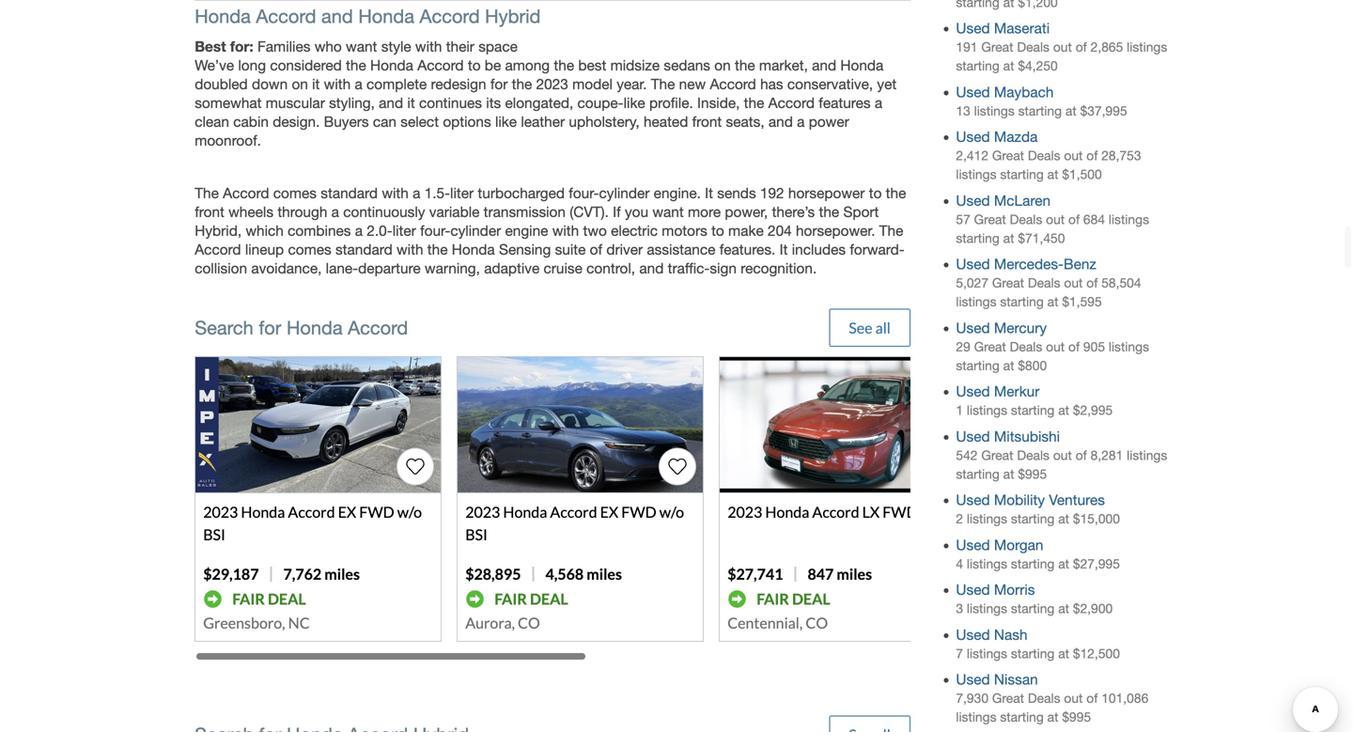 Task type: vqa. For each thing, say whether or not it's contained in the screenshot.
the middle 'to'
yes



Task type: describe. For each thing, give the bounding box(es) containing it.
space
[[479, 38, 518, 55]]

cruise
[[544, 260, 583, 277]]

honda up the yet
[[841, 57, 884, 74]]

starting inside used maybach 13 listings starting at $37,995
[[1019, 103, 1063, 118]]

morgan
[[995, 537, 1044, 554]]

deals for mitsubishi
[[1018, 448, 1050, 463]]

out for mazda
[[1065, 148, 1084, 163]]

used for used maserati
[[957, 20, 991, 37]]

starting inside the used morris 3 listings starting at $2,900
[[1012, 601, 1055, 616]]

listings inside 191 great deals out of 2,865 listings starting at
[[1128, 40, 1168, 55]]

accord left lx
[[813, 503, 860, 521]]

mercury
[[995, 320, 1048, 337]]

of for used mazda
[[1087, 148, 1099, 163]]

fair deal for $28,895
[[495, 590, 569, 608]]

listings inside 5,027 great deals out of 58,504 listings starting at
[[957, 294, 997, 310]]

their
[[446, 38, 475, 55]]

model
[[573, 76, 613, 92]]

honda up best
[[195, 5, 251, 27]]

honda up style
[[359, 5, 415, 27]]

2 horizontal spatial the
[[880, 223, 904, 239]]

2
[[957, 512, 964, 527]]

you
[[625, 204, 649, 221]]

the down horsepower
[[819, 204, 840, 221]]

fair deal for $27,741
[[757, 590, 831, 608]]

great for nissan
[[993, 691, 1025, 706]]

muscular
[[266, 94, 325, 111]]

used mercedes-benz
[[957, 256, 1097, 273]]

assistance
[[647, 241, 716, 258]]

horsepower
[[789, 185, 865, 202]]

avoidance,
[[251, 260, 322, 277]]

4,568
[[546, 565, 584, 583]]

101,086
[[1102, 691, 1149, 706]]

used mclaren link
[[957, 192, 1051, 209]]

out for mclaren
[[1047, 212, 1065, 227]]

best
[[579, 57, 607, 74]]

seats,
[[726, 113, 765, 130]]

nissan
[[995, 671, 1039, 688]]

w/o for 4,568 miles
[[660, 503, 685, 521]]

merkur
[[995, 383, 1040, 400]]

want inside best for: families who want style with their space we've long considered the honda accord to be among the best midsize sedans on the market, and honda doubled down on it with a complete redesign for the 2023 model year. the new accord has conservative, yet somewhat muscular styling, and it continues its elongated, coupe-like profile. inside, the accord features a clean cabin design. buyers can select options like leather upholstery, heated front seats, and a power moonroof.
[[346, 38, 377, 55]]

aurora, co
[[466, 614, 540, 632]]

see
[[849, 319, 873, 337]]

1 vertical spatial comes
[[288, 241, 332, 258]]

doubled
[[195, 76, 248, 92]]

fwd for 847 miles
[[883, 503, 918, 521]]

4,568 miles
[[546, 565, 622, 583]]

$71,450
[[1019, 231, 1066, 246]]

192
[[761, 185, 785, 202]]

a up styling,
[[355, 76, 363, 92]]

has
[[761, 76, 784, 92]]

at inside 2,412 great deals out of 28,753 listings starting at
[[1048, 167, 1059, 182]]

select
[[401, 113, 439, 130]]

nc
[[288, 614, 310, 632]]

aurora,
[[466, 614, 515, 632]]

accord down hybrid,
[[195, 241, 241, 258]]

mitsubishi
[[995, 428, 1061, 445]]

families
[[258, 38, 311, 55]]

can
[[373, 113, 397, 130]]

fwd for 7,762 miles
[[359, 503, 395, 521]]

1 vertical spatial four-
[[420, 223, 451, 239]]

$37,995
[[1081, 103, 1128, 118]]

maserati
[[995, 20, 1050, 37]]

1 horizontal spatial four-
[[569, 185, 599, 202]]

honda down style
[[370, 57, 414, 74]]

accord up 7,762
[[288, 503, 335, 521]]

the up styling,
[[346, 57, 366, 74]]

of for used mclaren
[[1069, 212, 1080, 227]]

cabin
[[233, 113, 269, 130]]

mercedes-
[[995, 256, 1064, 273]]

great for mercury
[[975, 339, 1007, 354]]

204
[[768, 223, 792, 239]]

0 horizontal spatial for
[[259, 317, 282, 339]]

listings inside used morgan 4 listings starting at $27,995
[[967, 556, 1008, 572]]

centennial,
[[728, 614, 803, 632]]

listings inside 2,412 great deals out of 28,753 listings starting at
[[957, 167, 997, 182]]

used for used mercury
[[957, 320, 991, 337]]

$2,995
[[1074, 403, 1114, 418]]

at inside used nash 7 listings starting at $12,500
[[1059, 646, 1070, 661]]

maybach
[[995, 84, 1054, 101]]

among
[[505, 57, 550, 74]]

great for maserati
[[982, 40, 1014, 55]]

7,762
[[283, 565, 322, 583]]

with up styling,
[[324, 76, 351, 92]]

starting inside 2,412 great deals out of 28,753 listings starting at
[[1001, 167, 1044, 182]]

the down 'among'
[[512, 76, 532, 92]]

1 horizontal spatial liter
[[450, 185, 474, 202]]

of for used mercedes-benz
[[1087, 276, 1099, 291]]

front inside best for: families who want style with their space we've long considered the honda accord to be among the best midsize sedans on the market, and honda doubled down on it with a complete redesign for the 2023 model year. the new accord has conservative, yet somewhat muscular styling, and it continues its elongated, coupe-like profile. inside, the accord features a clean cabin design. buyers can select options like leather upholstery, heated front seats, and a power moonroof.
[[693, 113, 722, 130]]

0 horizontal spatial the
[[195, 185, 219, 202]]

2023 honda accord ex fwd w/o bsi image for 4,568
[[458, 357, 703, 492]]

used morgan link
[[957, 537, 1044, 554]]

upholstery,
[[569, 113, 640, 130]]

great for mclaren
[[975, 212, 1007, 227]]

through
[[278, 204, 328, 221]]

great for mitsubishi
[[982, 448, 1014, 463]]

deal for 7,762 miles
[[268, 590, 306, 608]]

2023 honda accord lx fwd
[[728, 503, 918, 521]]

and up the who
[[322, 5, 353, 27]]

for:
[[230, 37, 254, 55]]

the up seats,
[[744, 94, 765, 111]]

power
[[809, 113, 850, 130]]

coupe-
[[578, 94, 624, 111]]

out for maserati
[[1054, 40, 1073, 55]]

midsize
[[611, 57, 660, 74]]

8,281
[[1091, 448, 1124, 463]]

with left "their"
[[416, 38, 442, 55]]

make
[[729, 223, 764, 239]]

redesign
[[431, 76, 487, 92]]

at inside 57 great deals out of 684 listings starting at
[[1004, 231, 1015, 246]]

to inside best for: families who want style with their space we've long considered the honda accord to be among the best midsize sedans on the market, and honda doubled down on it with a complete redesign for the 2023 model year. the new accord has conservative, yet somewhat muscular styling, and it continues its elongated, coupe-like profile. inside, the accord features a clean cabin design. buyers can select options like leather upholstery, heated front seats, and a power moonroof.
[[468, 57, 481, 74]]

the up forward-
[[886, 185, 907, 202]]

used mitsubishi
[[957, 428, 1061, 445]]

listings inside used merkur 1 listings starting at $2,995
[[967, 403, 1008, 418]]

5,027
[[957, 276, 989, 291]]

out for mercedes-
[[1065, 276, 1084, 291]]

$1,500
[[1063, 167, 1103, 182]]

listings inside the used morris 3 listings starting at $2,900
[[967, 601, 1008, 616]]

2023 honda accord ex fwd w/o bsi for 7,762
[[203, 503, 422, 544]]

the left best at top
[[554, 57, 575, 74]]

0 horizontal spatial it
[[312, 76, 320, 92]]

used maserati
[[957, 20, 1050, 37]]

accord down the has
[[769, 94, 815, 111]]

starting inside 5,027 great deals out of 58,504 listings starting at
[[1001, 294, 1044, 310]]

miles for 7,762 miles
[[325, 565, 360, 583]]

listings inside 7,930 great deals out of 101,086 listings starting at
[[957, 710, 997, 725]]

and down complete at the left of the page
[[379, 94, 403, 111]]

of for used maserati
[[1076, 40, 1088, 55]]

deals for mercedes-
[[1029, 276, 1061, 291]]

905
[[1084, 339, 1106, 354]]

motors
[[662, 223, 708, 239]]

and right seats,
[[769, 113, 793, 130]]

recognition.
[[741, 260, 817, 277]]

1 vertical spatial standard
[[336, 241, 393, 258]]

deals for maserati
[[1018, 40, 1050, 55]]

moonroof.
[[195, 132, 261, 149]]

0 horizontal spatial liter
[[393, 223, 416, 239]]

accord up "their"
[[420, 5, 480, 27]]

used morris link
[[957, 582, 1036, 599]]

wheels
[[229, 204, 274, 221]]

used merkur 1 listings starting at $2,995
[[957, 383, 1114, 418]]

2023 inside best for: families who want style with their space we've long considered the honda accord to be among the best midsize sedans on the market, and honda doubled down on it with a complete redesign for the 2023 model year. the new accord has conservative, yet somewhat muscular styling, and it continues its elongated, coupe-like profile. inside, the accord features a clean cabin design. buyers can select options like leather upholstery, heated front seats, and a power moonroof.
[[536, 76, 569, 92]]

used nissan
[[957, 671, 1039, 688]]

1 horizontal spatial it
[[780, 241, 788, 258]]

listings inside 542 great deals out of 8,281 listings starting at
[[1128, 448, 1168, 463]]

a up combines
[[332, 204, 339, 221]]

2 vertical spatial to
[[712, 223, 725, 239]]

market,
[[760, 57, 808, 74]]

used mobility ventures 2 listings starting at $15,000
[[957, 492, 1121, 527]]

deals for mercury
[[1010, 339, 1043, 354]]

style
[[381, 38, 411, 55]]

with up suite
[[553, 223, 579, 239]]

accord up wheels
[[223, 185, 269, 202]]

honda down lane-
[[287, 317, 343, 339]]

search for honda accord
[[195, 317, 408, 339]]

starting inside 57 great deals out of 684 listings starting at
[[957, 231, 1000, 246]]

2,412 great deals out of 28,753 listings starting at
[[957, 148, 1142, 182]]

a left '2.0-'
[[355, 223, 363, 239]]

fair for $29,187
[[232, 590, 265, 608]]

the up warning,
[[428, 241, 448, 258]]

$27,741
[[728, 565, 784, 583]]

0 vertical spatial cylinder
[[599, 185, 650, 202]]

2023 honda accord lx fwd image
[[720, 357, 966, 492]]

conservative,
[[788, 76, 874, 92]]

7,930
[[957, 691, 989, 706]]

used mazda link
[[957, 129, 1038, 145]]

used morgan 4 listings starting at $27,995
[[957, 537, 1121, 572]]

combines
[[288, 223, 351, 239]]

listings inside 57 great deals out of 684 listings starting at
[[1109, 212, 1150, 227]]

used maybach 13 listings starting at $37,995
[[957, 84, 1128, 118]]

driver
[[607, 241, 643, 258]]

$995 for used nissan
[[1063, 710, 1092, 725]]

out for nissan
[[1065, 691, 1084, 706]]

listings inside used maybach 13 listings starting at $37,995
[[975, 103, 1015, 118]]



Task type: locate. For each thing, give the bounding box(es) containing it.
2 bsi from the left
[[466, 525, 488, 544]]

1 horizontal spatial deal
[[530, 590, 569, 608]]

fair deal for $29,187
[[232, 590, 306, 608]]

like down year.
[[624, 94, 646, 111]]

used for used mclaren
[[957, 192, 991, 209]]

bsi for $28,895
[[466, 525, 488, 544]]

used for used mazda
[[957, 129, 991, 145]]

1.5-
[[425, 185, 450, 202]]

1 bsi from the left
[[203, 525, 226, 544]]

deals
[[1018, 40, 1050, 55], [1029, 148, 1061, 163], [1010, 212, 1043, 227], [1029, 276, 1061, 291], [1010, 339, 1043, 354], [1018, 448, 1050, 463], [1029, 691, 1061, 706]]

deals inside 191 great deals out of 2,865 listings starting at
[[1018, 40, 1050, 55]]

used inside used nash 7 listings starting at $12,500
[[957, 626, 991, 643]]

0 horizontal spatial cylinder
[[451, 223, 501, 239]]

used for used mobility ventures 2 listings starting at $15,000
[[957, 492, 991, 509]]

fwd up 4,568 miles at the bottom left of the page
[[622, 503, 657, 521]]

1 horizontal spatial ex
[[600, 503, 619, 521]]

2 fair from the left
[[495, 590, 527, 608]]

1 vertical spatial front
[[195, 204, 225, 221]]

1 2023 honda accord ex fwd w/o bsi image from the left
[[196, 357, 441, 492]]

greensboro, nc
[[203, 614, 310, 632]]

used for used mitsubishi
[[957, 428, 991, 445]]

$995 for used mitsubishi
[[1019, 467, 1048, 482]]

deal for 4,568 miles
[[530, 590, 569, 608]]

0 horizontal spatial to
[[468, 57, 481, 74]]

2 deal from the left
[[530, 590, 569, 608]]

great for mercedes-
[[993, 276, 1025, 291]]

new
[[679, 76, 706, 92]]

like down its
[[495, 113, 517, 130]]

1 horizontal spatial $995
[[1063, 710, 1092, 725]]

1 2023 honda accord ex fwd w/o bsi from the left
[[203, 503, 422, 544]]

2023 honda accord ex fwd w/o bsi up 4,568 miles at the bottom left of the page
[[466, 503, 685, 544]]

inside,
[[698, 94, 740, 111]]

starting inside 29 great deals out of 905 listings starting at
[[957, 358, 1000, 373]]

the up forward-
[[880, 223, 904, 239]]

great for mazda
[[993, 148, 1025, 163]]

used up 1
[[957, 383, 991, 400]]

1 horizontal spatial co
[[806, 614, 828, 632]]

starting inside used mobility ventures 2 listings starting at $15,000
[[1012, 512, 1055, 527]]

used up 2,412
[[957, 129, 991, 145]]

fair deal up aurora, co at the left of page
[[495, 590, 569, 608]]

0 horizontal spatial 2023 honda accord ex fwd w/o bsi image
[[196, 357, 441, 492]]

$2,900
[[1074, 601, 1114, 616]]

fair for $28,895
[[495, 590, 527, 608]]

used for used nissan
[[957, 671, 991, 688]]

the accord comes standard with a 1.5-liter turbocharged four-cylinder engine. it sends 192 horsepower to the front wheels through a continuously variable transmission (cvt). if you want more power, there's the sport hybrid, which combines a 2.0-liter four-cylinder engine with two electric motors to make 204 horsepower. the accord lineup comes standard with the honda sensing suite of driver assistance features. it includes forward- collision avoidance, lane-departure warning, adaptive cruise control, and traffic-sign recognition.
[[195, 185, 907, 277]]

0 horizontal spatial ex
[[338, 503, 357, 521]]

fair deal up the greensboro, nc
[[232, 590, 306, 608]]

at inside 191 great deals out of 2,865 listings starting at
[[1004, 59, 1015, 74]]

at inside used mobility ventures 2 listings starting at $15,000
[[1059, 512, 1070, 527]]

co
[[518, 614, 540, 632], [806, 614, 828, 632]]

w/o
[[398, 503, 422, 521], [660, 503, 685, 521]]

great inside 2,412 great deals out of 28,753 listings starting at
[[993, 148, 1025, 163]]

$4,250
[[1019, 59, 1058, 74]]

standard down '2.0-'
[[336, 241, 393, 258]]

starting inside used nash 7 listings starting at $12,500
[[1012, 646, 1055, 661]]

1 used from the top
[[957, 20, 991, 37]]

0 vertical spatial like
[[624, 94, 646, 111]]

who
[[315, 38, 342, 55]]

0 vertical spatial to
[[468, 57, 481, 74]]

1 horizontal spatial 2023 honda accord ex fwd w/o bsi
[[466, 503, 685, 544]]

1 vertical spatial it
[[408, 94, 415, 111]]

1 horizontal spatial like
[[624, 94, 646, 111]]

standard up continuously
[[321, 185, 378, 202]]

11 used from the top
[[957, 582, 991, 599]]

starting inside used merkur 1 listings starting at $2,995
[[1012, 403, 1055, 418]]

7 used from the top
[[957, 383, 991, 400]]

listings right 2
[[967, 512, 1008, 527]]

1 horizontal spatial bsi
[[466, 525, 488, 544]]

it up more
[[705, 185, 714, 202]]

used mercury link
[[957, 320, 1048, 337]]

honda up warning,
[[452, 241, 495, 258]]

2023 for $27,741
[[728, 503, 763, 521]]

1 horizontal spatial on
[[715, 57, 731, 74]]

1 horizontal spatial for
[[491, 76, 508, 92]]

out down $12,500
[[1065, 691, 1084, 706]]

miles
[[325, 565, 360, 583], [587, 565, 622, 583], [837, 565, 873, 583]]

0 vertical spatial the
[[651, 76, 675, 92]]

listings down 2,412
[[957, 167, 997, 182]]

1 horizontal spatial to
[[712, 223, 725, 239]]

1 ex from the left
[[338, 503, 357, 521]]

listings right 8,281
[[1128, 448, 1168, 463]]

w/o for 7,762 miles
[[398, 503, 422, 521]]

1 vertical spatial liter
[[393, 223, 416, 239]]

a left power
[[797, 113, 805, 130]]

1 deal from the left
[[268, 590, 306, 608]]

co for aurora, co
[[518, 614, 540, 632]]

out up the $1,500 at the top right of the page
[[1065, 148, 1084, 163]]

2 fair deal from the left
[[495, 590, 569, 608]]

of for used nissan
[[1087, 691, 1099, 706]]

2 co from the left
[[806, 614, 828, 632]]

traffic-
[[668, 260, 710, 277]]

its
[[486, 94, 501, 111]]

at inside used merkur 1 listings starting at $2,995
[[1059, 403, 1070, 418]]

yet
[[878, 76, 897, 92]]

starting down "maybach"
[[1019, 103, 1063, 118]]

5,027 great deals out of 58,504 listings starting at
[[957, 276, 1142, 310]]

honda up $29,187
[[241, 503, 285, 521]]

3 used from the top
[[957, 129, 991, 145]]

0 horizontal spatial deal
[[268, 590, 306, 608]]

1 horizontal spatial it
[[408, 94, 415, 111]]

at inside 7,930 great deals out of 101,086 listings starting at
[[1048, 710, 1059, 725]]

great inside 7,930 great deals out of 101,086 listings starting at
[[993, 691, 1025, 706]]

0 horizontal spatial 2023 honda accord ex fwd w/o bsi
[[203, 503, 422, 544]]

features.
[[720, 241, 776, 258]]

0 horizontal spatial bsi
[[203, 525, 226, 544]]

used up 2
[[957, 492, 991, 509]]

used for used morgan 4 listings starting at $27,995
[[957, 537, 991, 554]]

0 vertical spatial standard
[[321, 185, 378, 202]]

comes up through
[[273, 185, 317, 202]]

2 2023 honda accord ex fwd w/o bsi from the left
[[466, 503, 685, 544]]

honda inside the accord comes standard with a 1.5-liter turbocharged four-cylinder engine. it sends 192 horsepower to the front wheels through a continuously variable transmission (cvt). if you want more power, there's the sport hybrid, which combines a 2.0-liter four-cylinder engine with two electric motors to make 204 horsepower. the accord lineup comes standard with the honda sensing suite of driver assistance features. it includes forward- collision avoidance, lane-departure warning, adaptive cruise control, and traffic-sign recognition.
[[452, 241, 495, 258]]

used inside used maybach 13 listings starting at $37,995
[[957, 84, 991, 101]]

1 vertical spatial on
[[292, 76, 308, 92]]

it down considered
[[312, 76, 320, 92]]

of inside 57 great deals out of 684 listings starting at
[[1069, 212, 1080, 227]]

0 horizontal spatial like
[[495, 113, 517, 130]]

3 deal from the left
[[793, 590, 831, 608]]

0 vertical spatial four-
[[569, 185, 599, 202]]

out up $800
[[1047, 339, 1065, 354]]

0 vertical spatial want
[[346, 38, 377, 55]]

2 vertical spatial the
[[880, 223, 904, 239]]

deals down mazda
[[1029, 148, 1061, 163]]

deals inside 57 great deals out of 684 listings starting at
[[1010, 212, 1043, 227]]

13
[[957, 103, 971, 118]]

used nash link
[[957, 626, 1028, 643]]

out for mercury
[[1047, 339, 1065, 354]]

57 great deals out of 684 listings starting at
[[957, 212, 1150, 246]]

2023 honda accord ex fwd w/o bsi
[[203, 503, 422, 544], [466, 503, 685, 544]]

0 vertical spatial for
[[491, 76, 508, 92]]

deals for nissan
[[1029, 691, 1061, 706]]

bsi for $29,187
[[203, 525, 226, 544]]

1 vertical spatial like
[[495, 113, 517, 130]]

great down used mercedes-benz link
[[993, 276, 1025, 291]]

sends
[[718, 185, 757, 202]]

accord up 4,568 at the bottom left of page
[[550, 503, 598, 521]]

out inside 2,412 great deals out of 28,753 listings starting at
[[1065, 148, 1084, 163]]

0 horizontal spatial want
[[346, 38, 377, 55]]

used for used merkur 1 listings starting at $2,995
[[957, 383, 991, 400]]

four-
[[569, 185, 599, 202], [420, 223, 451, 239]]

lx
[[863, 503, 880, 521]]

0 horizontal spatial co
[[518, 614, 540, 632]]

engine.
[[654, 185, 701, 202]]

1 vertical spatial the
[[195, 185, 219, 202]]

liter up variable at the left top
[[450, 185, 474, 202]]

at inside 29 great deals out of 905 listings starting at
[[1004, 358, 1015, 373]]

fwd for 4,568 miles
[[622, 503, 657, 521]]

2 2023 honda accord ex fwd w/o bsi image from the left
[[458, 357, 703, 492]]

2 horizontal spatial fair deal
[[757, 590, 831, 608]]

great inside 29 great deals out of 905 listings starting at
[[975, 339, 1007, 354]]

2023 honda accord ex fwd w/o bsi image
[[196, 357, 441, 492], [458, 357, 703, 492]]

accord
[[256, 5, 316, 27], [420, 5, 480, 27], [418, 57, 464, 74], [710, 76, 757, 92], [769, 94, 815, 111], [223, 185, 269, 202], [195, 241, 241, 258], [348, 317, 408, 339], [288, 503, 335, 521], [550, 503, 598, 521], [813, 503, 860, 521]]

great inside 542 great deals out of 8,281 listings starting at
[[982, 448, 1014, 463]]

miles for 4,568 miles
[[587, 565, 622, 583]]

starting inside 7,930 great deals out of 101,086 listings starting at
[[1001, 710, 1044, 725]]

great down mazda
[[993, 148, 1025, 163]]

1 vertical spatial for
[[259, 317, 282, 339]]

2023 for $29,187
[[203, 503, 238, 521]]

it
[[705, 185, 714, 202], [780, 241, 788, 258]]

out inside 29 great deals out of 905 listings starting at
[[1047, 339, 1065, 354]]

0 horizontal spatial miles
[[325, 565, 360, 583]]

used inside used morgan 4 listings starting at $27,995
[[957, 537, 991, 554]]

to
[[468, 57, 481, 74], [869, 185, 882, 202], [712, 223, 725, 239]]

used up 4
[[957, 537, 991, 554]]

deal down 4,568 at the bottom left of page
[[530, 590, 569, 608]]

the left market,
[[735, 57, 756, 74]]

accord up inside,
[[710, 76, 757, 92]]

1 horizontal spatial fair
[[495, 590, 527, 608]]

0 vertical spatial comes
[[273, 185, 317, 202]]

3
[[957, 601, 964, 616]]

2023 honda accord ex fwd w/o bsi for 4,568
[[466, 503, 685, 544]]

542 great deals out of 8,281 listings starting at
[[957, 448, 1168, 482]]

0 vertical spatial it
[[705, 185, 714, 202]]

$12,500
[[1074, 646, 1121, 661]]

of left 101,086 on the right bottom of the page
[[1087, 691, 1099, 706]]

6 used from the top
[[957, 320, 991, 337]]

0 horizontal spatial w/o
[[398, 503, 422, 521]]

sign
[[710, 260, 737, 277]]

four- down variable at the left top
[[420, 223, 451, 239]]

miles right 4,568 at the bottom left of page
[[587, 565, 622, 583]]

and down the driver
[[640, 260, 664, 277]]

2 w/o from the left
[[660, 503, 685, 521]]

684
[[1084, 212, 1106, 227]]

1 vertical spatial want
[[653, 204, 684, 221]]

starting inside 542 great deals out of 8,281 listings starting at
[[957, 467, 1000, 482]]

co down 847
[[806, 614, 828, 632]]

0 horizontal spatial front
[[195, 204, 225, 221]]

57
[[957, 212, 971, 227]]

mobility
[[995, 492, 1046, 509]]

out inside 542 great deals out of 8,281 listings starting at
[[1054, 448, 1073, 463]]

listings down used morris 'link'
[[967, 601, 1008, 616]]

2 horizontal spatial fwd
[[883, 503, 918, 521]]

of for used mitsubishi
[[1076, 448, 1088, 463]]

honda up the $27,741 on the bottom right of page
[[766, 503, 810, 521]]

of down the two
[[590, 241, 603, 258]]

1 horizontal spatial miles
[[587, 565, 622, 583]]

deals inside 29 great deals out of 905 listings starting at
[[1010, 339, 1043, 354]]

2023 for $28,895
[[466, 503, 501, 521]]

accord down the departure
[[348, 317, 408, 339]]

morris
[[995, 582, 1036, 599]]

out up $71,450
[[1047, 212, 1065, 227]]

for right search
[[259, 317, 282, 339]]

2 fwd from the left
[[622, 503, 657, 521]]

13 used from the top
[[957, 671, 991, 688]]

warning,
[[425, 260, 480, 277]]

1 horizontal spatial fwd
[[622, 503, 657, 521]]

3 fwd from the left
[[883, 503, 918, 521]]

2 horizontal spatial to
[[869, 185, 882, 202]]

deal for 847 miles
[[793, 590, 831, 608]]

of inside 191 great deals out of 2,865 listings starting at
[[1076, 40, 1088, 55]]

847 miles
[[808, 565, 873, 583]]

starting inside 191 great deals out of 2,865 listings starting at
[[957, 59, 1000, 74]]

deals down nissan
[[1029, 691, 1061, 706]]

9 used from the top
[[957, 492, 991, 509]]

used inside the used morris 3 listings starting at $2,900
[[957, 582, 991, 599]]

great inside 191 great deals out of 2,865 listings starting at
[[982, 40, 1014, 55]]

1 co from the left
[[518, 614, 540, 632]]

$27,995
[[1074, 556, 1121, 572]]

of for used mercury
[[1069, 339, 1080, 354]]

centennial, co
[[728, 614, 828, 632]]

all
[[876, 319, 891, 337]]

at inside 542 great deals out of 8,281 listings starting at
[[1004, 467, 1015, 482]]

listings inside used nash 7 listings starting at $12,500
[[967, 646, 1008, 661]]

used nash 7 listings starting at $12,500
[[957, 626, 1121, 661]]

2 horizontal spatial miles
[[837, 565, 873, 583]]

at inside used morgan 4 listings starting at $27,995
[[1059, 556, 1070, 572]]

comes down combines
[[288, 241, 332, 258]]

accord up families on the left top of the page
[[256, 5, 316, 27]]

liter
[[450, 185, 474, 202], [393, 223, 416, 239]]

great inside 5,027 great deals out of 58,504 listings starting at
[[993, 276, 1025, 291]]

1 vertical spatial $995
[[1063, 710, 1092, 725]]

used mitsubishi link
[[957, 428, 1061, 445]]

out inside 191 great deals out of 2,865 listings starting at
[[1054, 40, 1073, 55]]

0 horizontal spatial it
[[705, 185, 714, 202]]

used maserati link
[[957, 20, 1050, 37]]

listings down used nash link
[[967, 646, 1008, 661]]

2 horizontal spatial fair
[[757, 590, 790, 608]]

considered
[[270, 57, 342, 74]]

to up sport
[[869, 185, 882, 202]]

it up select
[[408, 94, 415, 111]]

on right sedans
[[715, 57, 731, 74]]

greensboro,
[[203, 614, 285, 632]]

listings inside 29 great deals out of 905 listings starting at
[[1109, 339, 1150, 354]]

hybrid
[[485, 5, 541, 27]]

deals down 'mitsubishi'
[[1018, 448, 1050, 463]]

deals for mazda
[[1029, 148, 1061, 163]]

want down engine.
[[653, 204, 684, 221]]

and up conservative,
[[813, 57, 837, 74]]

deals inside 5,027 great deals out of 58,504 listings starting at
[[1029, 276, 1061, 291]]

search
[[195, 317, 254, 339]]

for inside best for: families who want style with their space we've long considered the honda accord to be among the best midsize sedans on the market, and honda doubled down on it with a complete redesign for the 2023 model year. the new accord has conservative, yet somewhat muscular styling, and it continues its elongated, coupe-like profile. inside, the accord features a clean cabin design. buyers can select options like leather upholstery, heated front seats, and a power moonroof.
[[491, 76, 508, 92]]

1 vertical spatial it
[[780, 241, 788, 258]]

variable
[[429, 204, 480, 221]]

of inside 2,412 great deals out of 28,753 listings starting at
[[1087, 148, 1099, 163]]

front up hybrid,
[[195, 204, 225, 221]]

10 used from the top
[[957, 537, 991, 554]]

1 horizontal spatial cylinder
[[599, 185, 650, 202]]

for up its
[[491, 76, 508, 92]]

starting inside used morgan 4 listings starting at $27,995
[[1012, 556, 1055, 572]]

with up continuously
[[382, 185, 409, 202]]

2 used from the top
[[957, 84, 991, 101]]

out inside 57 great deals out of 684 listings starting at
[[1047, 212, 1065, 227]]

listings inside used mobility ventures 2 listings starting at $15,000
[[967, 512, 1008, 527]]

cylinder down variable at the left top
[[451, 223, 501, 239]]

$800
[[1019, 358, 1048, 373]]

1 horizontal spatial w/o
[[660, 503, 685, 521]]

want down honda accord and honda accord hybrid
[[346, 38, 377, 55]]

0 vertical spatial $995
[[1019, 467, 1048, 482]]

2 horizontal spatial deal
[[793, 590, 831, 608]]

great down the "used mitsubishi"
[[982, 448, 1014, 463]]

starting down 542
[[957, 467, 1000, 482]]

at inside the used morris 3 listings starting at $2,900
[[1059, 601, 1070, 616]]

used inside used merkur 1 listings starting at $2,995
[[957, 383, 991, 400]]

1 horizontal spatial want
[[653, 204, 684, 221]]

0 vertical spatial liter
[[450, 185, 474, 202]]

2023 up $29,187
[[203, 503, 238, 521]]

1 horizontal spatial front
[[693, 113, 722, 130]]

honda up the "$28,895" in the left bottom of the page
[[503, 503, 548, 521]]

collision
[[195, 260, 247, 277]]

1 miles from the left
[[325, 565, 360, 583]]

0 horizontal spatial on
[[292, 76, 308, 92]]

want inside the accord comes standard with a 1.5-liter turbocharged four-cylinder engine. it sends 192 horsepower to the front wheels through a continuously variable transmission (cvt). if you want more power, there's the sport hybrid, which combines a 2.0-liter four-cylinder engine with two electric motors to make 204 horsepower. the accord lineup comes standard with the honda sensing suite of driver assistance features. it includes forward- collision avoidance, lane-departure warning, adaptive cruise control, and traffic-sign recognition.
[[653, 204, 684, 221]]

used up 542
[[957, 428, 991, 445]]

and
[[322, 5, 353, 27], [813, 57, 837, 74], [379, 94, 403, 111], [769, 113, 793, 130], [640, 260, 664, 277]]

12 used from the top
[[957, 626, 991, 643]]

3 fair deal from the left
[[757, 590, 831, 608]]

0 horizontal spatial $995
[[1019, 467, 1048, 482]]

ex for 7,762 miles
[[338, 503, 357, 521]]

accord up redesign
[[418, 57, 464, 74]]

on up 'muscular'
[[292, 76, 308, 92]]

more
[[688, 204, 721, 221]]

0 horizontal spatial fair deal
[[232, 590, 306, 608]]

a left 1.5-
[[413, 185, 421, 202]]

there's
[[772, 204, 815, 221]]

clean
[[195, 113, 229, 130]]

0 vertical spatial it
[[312, 76, 320, 92]]

with up the departure
[[397, 241, 424, 258]]

starting down 191 on the right of page
[[957, 59, 1000, 74]]

1 fair from the left
[[232, 590, 265, 608]]

great down used mercury
[[975, 339, 1007, 354]]

of left 2,865
[[1076, 40, 1088, 55]]

5 used from the top
[[957, 256, 991, 273]]

of left 684
[[1069, 212, 1080, 227]]

2 ex from the left
[[600, 503, 619, 521]]

of inside 542 great deals out of 8,281 listings starting at
[[1076, 448, 1088, 463]]

departure
[[358, 260, 421, 277]]

sport
[[844, 204, 880, 221]]

ex for 4,568 miles
[[600, 503, 619, 521]]

co for centennial, co
[[806, 614, 828, 632]]

bsi up the "$28,895" in the left bottom of the page
[[466, 525, 488, 544]]

out up $4,250
[[1054, 40, 1073, 55]]

of left 8,281
[[1076, 448, 1088, 463]]

0 vertical spatial on
[[715, 57, 731, 74]]

at inside used maybach 13 listings starting at $37,995
[[1066, 103, 1077, 118]]

deals inside 542 great deals out of 8,281 listings starting at
[[1018, 448, 1050, 463]]

the inside best for: families who want style with their space we've long considered the honda accord to be among the best midsize sedans on the market, and honda doubled down on it with a complete redesign for the 2023 model year. the new accord has conservative, yet somewhat muscular styling, and it continues its elongated, coupe-like profile. inside, the accord features a clean cabin design. buyers can select options like leather upholstery, heated front seats, and a power moonroof.
[[651, 76, 675, 92]]

forward-
[[850, 241, 905, 258]]

lane-
[[326, 260, 358, 277]]

used up "3"
[[957, 582, 991, 599]]

out for mitsubishi
[[1054, 448, 1073, 463]]

miles right 7,762
[[325, 565, 360, 583]]

29
[[957, 339, 971, 354]]

2023 up the $27,741 on the bottom right of page
[[728, 503, 763, 521]]

long
[[238, 57, 266, 74]]

fair up the greensboro,
[[232, 590, 265, 608]]

1 fwd from the left
[[359, 503, 395, 521]]

want
[[346, 38, 377, 55], [653, 204, 684, 221]]

$995 up 'used mobility ventures' link
[[1019, 467, 1048, 482]]

used for used nash 7 listings starting at $12,500
[[957, 626, 991, 643]]

out
[[1054, 40, 1073, 55], [1065, 148, 1084, 163], [1047, 212, 1065, 227], [1065, 276, 1084, 291], [1047, 339, 1065, 354], [1054, 448, 1073, 463], [1065, 691, 1084, 706]]

used for used maybach 13 listings starting at $37,995
[[957, 84, 991, 101]]

28,753
[[1102, 148, 1142, 163]]

complete
[[367, 76, 427, 92]]

fair for $27,741
[[757, 590, 790, 608]]

fair up aurora, co at the left of page
[[495, 590, 527, 608]]

of inside 29 great deals out of 905 listings starting at
[[1069, 339, 1080, 354]]

of inside 5,027 great deals out of 58,504 listings starting at
[[1087, 276, 1099, 291]]

out down 'mitsubishi'
[[1054, 448, 1073, 463]]

8 used from the top
[[957, 428, 991, 445]]

used inside used mobility ventures 2 listings starting at $15,000
[[957, 492, 991, 509]]

of inside the accord comes standard with a 1.5-liter turbocharged four-cylinder engine. it sends 192 horsepower to the front wheels through a continuously variable transmission (cvt). if you want more power, there's the sport hybrid, which combines a 2.0-liter four-cylinder engine with two electric motors to make 204 horsepower. the accord lineup comes standard with the honda sensing suite of driver assistance features. it includes forward- collision avoidance, lane-departure warning, adaptive cruise control, and traffic-sign recognition.
[[590, 241, 603, 258]]

front inside the accord comes standard with a 1.5-liter turbocharged four-cylinder engine. it sends 192 horsepower to the front wheels through a continuously variable transmission (cvt). if you want more power, there's the sport hybrid, which combines a 2.0-liter four-cylinder engine with two electric motors to make 204 horsepower. the accord lineup comes standard with the honda sensing suite of driver assistance features. it includes forward- collision avoidance, lane-departure warning, adaptive cruise control, and traffic-sign recognition.
[[195, 204, 225, 221]]

1 horizontal spatial 2023 honda accord ex fwd w/o bsi image
[[458, 357, 703, 492]]

191 great deals out of 2,865 listings starting at
[[957, 40, 1168, 74]]

used up the "57"
[[957, 192, 991, 209]]

of inside 7,930 great deals out of 101,086 listings starting at
[[1087, 691, 1099, 706]]

3 fair from the left
[[757, 590, 790, 608]]

engine
[[505, 223, 549, 239]]

1
[[957, 403, 964, 418]]

0 horizontal spatial four-
[[420, 223, 451, 239]]

power,
[[725, 204, 768, 221]]

see all
[[849, 319, 891, 337]]

2 miles from the left
[[587, 565, 622, 583]]

with
[[416, 38, 442, 55], [324, 76, 351, 92], [382, 185, 409, 202], [553, 223, 579, 239], [397, 241, 424, 258]]

deals inside 2,412 great deals out of 28,753 listings starting at
[[1029, 148, 1061, 163]]

used mclaren
[[957, 192, 1051, 209]]

deals down mercedes-
[[1029, 276, 1061, 291]]

1 w/o from the left
[[398, 503, 422, 521]]

and inside the accord comes standard with a 1.5-liter turbocharged four-cylinder engine. it sends 192 horsepower to the front wheels through a continuously variable transmission (cvt). if you want more power, there's the sport hybrid, which combines a 2.0-liter four-cylinder engine with two electric motors to make 204 horsepower. the accord lineup comes standard with the honda sensing suite of driver assistance features. it includes forward- collision avoidance, lane-departure warning, adaptive cruise control, and traffic-sign recognition.
[[640, 260, 664, 277]]

out inside 5,027 great deals out of 58,504 listings starting at
[[1065, 276, 1084, 291]]

0 vertical spatial front
[[693, 113, 722, 130]]

1 vertical spatial to
[[869, 185, 882, 202]]

we've
[[195, 57, 234, 74]]

3 miles from the left
[[837, 565, 873, 583]]

starting up mclaren
[[1001, 167, 1044, 182]]

0 horizontal spatial fair
[[232, 590, 265, 608]]

out inside 7,930 great deals out of 101,086 listings starting at
[[1065, 691, 1084, 706]]

horsepower.
[[796, 223, 876, 239]]

4 used from the top
[[957, 192, 991, 209]]

control,
[[587, 260, 636, 277]]

a down the yet
[[875, 94, 883, 111]]

used for used mercedes-benz
[[957, 256, 991, 273]]

starting down 'used mobility ventures' link
[[1012, 512, 1055, 527]]

1 vertical spatial cylinder
[[451, 223, 501, 239]]

1 horizontal spatial the
[[651, 76, 675, 92]]

deals inside 7,930 great deals out of 101,086 listings starting at
[[1029, 691, 1061, 706]]

used for used morris 3 listings starting at $2,900
[[957, 582, 991, 599]]

1 horizontal spatial fair deal
[[495, 590, 569, 608]]

miles for 847 miles
[[837, 565, 873, 583]]

2023 up the "$28,895" in the left bottom of the page
[[466, 503, 501, 521]]

1 fair deal from the left
[[232, 590, 306, 608]]

2023 honda accord ex fwd w/o bsi image for 7,762
[[196, 357, 441, 492]]

like
[[624, 94, 646, 111], [495, 113, 517, 130]]

0 horizontal spatial fwd
[[359, 503, 395, 521]]

two
[[583, 223, 607, 239]]

at inside 5,027 great deals out of 58,504 listings starting at
[[1048, 294, 1059, 310]]

used up 29
[[957, 320, 991, 337]]

29 great deals out of 905 listings starting at
[[957, 339, 1150, 373]]

deals for mclaren
[[1010, 212, 1043, 227]]

great inside 57 great deals out of 684 listings starting at
[[975, 212, 1007, 227]]



